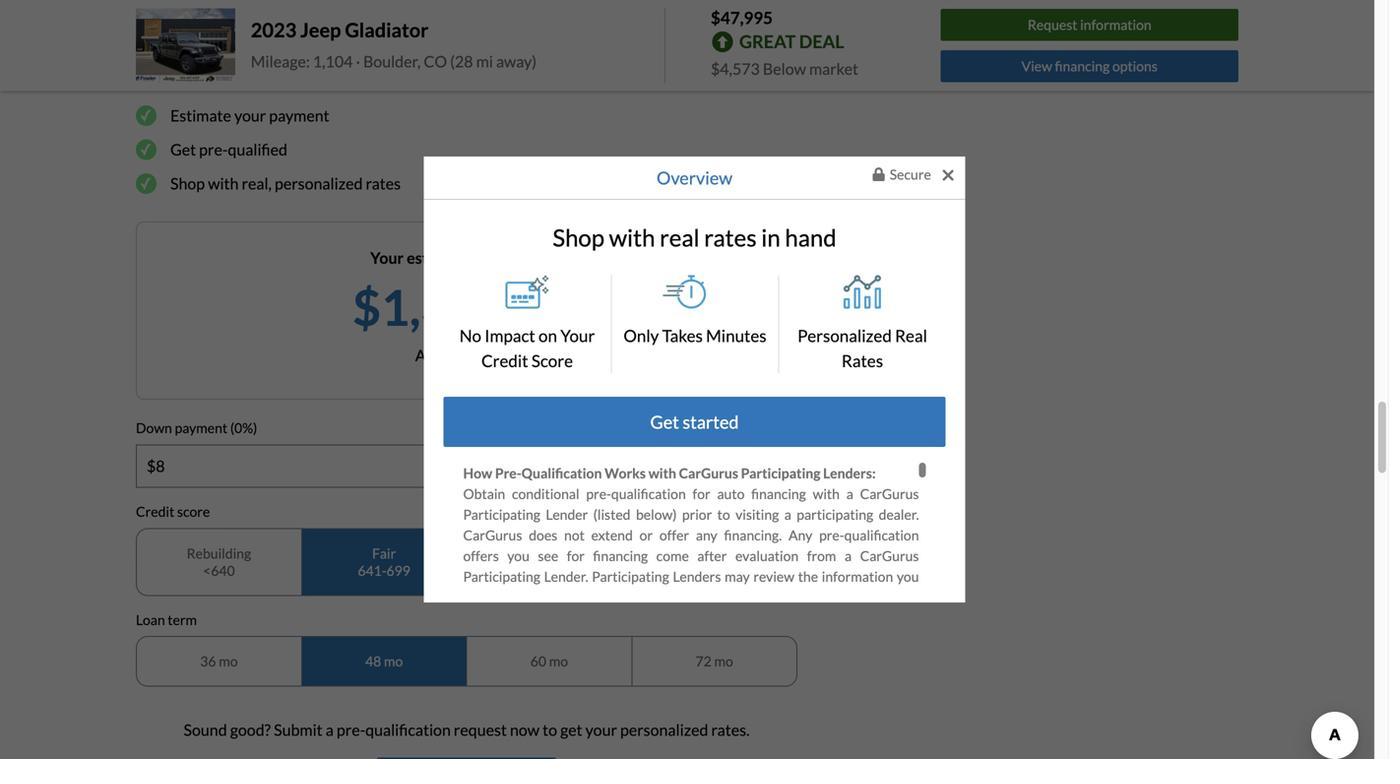 Task type: locate. For each thing, give the bounding box(es) containing it.
3 mo from the left
[[549, 653, 568, 670]]

or down the below)
[[640, 527, 653, 544]]

estimated up $1,347
[[407, 248, 478, 268]]

pre- down estimate
[[199, 140, 228, 159]]

be down vehicles
[[592, 672, 607, 689]]

your up use
[[535, 713, 563, 730]]

1 horizontal spatial in
[[762, 223, 781, 251]]

mo for 48 mo
[[384, 653, 403, 670]]

mo right 36 on the left of page
[[219, 653, 238, 670]]

qualify down an
[[791, 755, 832, 759]]

may down 60 mo at the bottom left of page
[[541, 672, 566, 689]]

qualify down determine
[[567, 610, 608, 627]]

with up the "participating"
[[813, 486, 840, 502]]

sound
[[184, 720, 227, 740]]

on
[[539, 326, 557, 346]]

qualify up "more"
[[699, 589, 741, 606]]

1 vertical spatial request
[[454, 720, 507, 740]]

personalized
[[798, 326, 892, 346]]

the up 'impact'
[[798, 568, 818, 585]]

$47,995
[[711, 7, 773, 28]]

1 vertical spatial in
[[762, 223, 781, 251]]

1 vertical spatial see
[[566, 630, 586, 647]]

be
[[491, 630, 506, 647], [678, 651, 693, 668], [592, 672, 607, 689], [724, 713, 739, 730]]

of inside how pre-qualification works with cargurus participating lenders: obtain conditional pre-qualification for auto financing with a cargurus participating lender (listed below) prior to visiting a participating dealer. cargurus does not extend or offer any financing. any pre-qualification offers you see for financing come after evaluation from a cargurus participating lender. participating lenders may review the information you provide to determine whether you pre-qualify with no impact to your credit score. if you pre-qualify with one or more of our participating lenders, you will be able to see your estimated monthly payments, aprs and offer summaries for vehicles you may be considering. your request for pre- qualification may not be submitted to all participating lenders.
[[721, 610, 733, 627]]

see up vehicles
[[566, 630, 586, 647]]

qualification
[[522, 465, 602, 482]]

credit down impact
[[482, 351, 528, 371]]

summary
[[664, 734, 720, 751]]

you down "rates."
[[726, 755, 749, 759]]

payment left (0%)
[[175, 420, 228, 436]]

estimate
[[170, 106, 231, 125]]

extend
[[592, 527, 633, 544]]

0 vertical spatial credit
[[482, 351, 528, 371]]

pre- right submit
[[337, 720, 366, 740]]

2 horizontal spatial qualify
[[791, 755, 832, 759]]

0 horizontal spatial information
[[822, 568, 894, 585]]

1 vertical spatial information
[[822, 568, 894, 585]]

0 horizontal spatial credit
[[136, 503, 175, 520]]

no impact on your credit score
[[460, 326, 595, 371]]

qualification up the
[[592, 713, 667, 730]]

0 horizontal spatial offer
[[628, 734, 658, 751]]

for
[[693, 486, 711, 502], [567, 548, 585, 564], [536, 651, 554, 668], [869, 651, 887, 668], [775, 713, 792, 730], [837, 755, 855, 759]]

not down vehicles
[[569, 672, 589, 689]]

2 vertical spatial may
[[541, 672, 566, 689]]

2 horizontal spatial may
[[725, 568, 750, 585]]

2 vertical spatial your
[[780, 651, 809, 668]]

view
[[1022, 58, 1053, 74]]

credit left score
[[136, 503, 175, 520]]

more
[[685, 610, 717, 627]]

1 horizontal spatial see
[[566, 630, 586, 647]]

cargurus up offers
[[463, 527, 522, 544]]

from
[[807, 548, 837, 564]]

considering.
[[700, 651, 773, 668]]

good 700-749
[[523, 545, 576, 579]]

1 vertical spatial payment
[[175, 420, 228, 436]]

offer up down
[[628, 734, 658, 751]]

1 vertical spatial shop
[[553, 223, 605, 251]]

·
[[356, 52, 360, 71]]

personal
[[463, 734, 516, 751]]

your up lenders,
[[853, 589, 881, 606]]

rates
[[366, 174, 401, 193], [704, 223, 757, 251]]

be right only
[[724, 713, 739, 730]]

evaluation
[[736, 548, 799, 564]]

be left the 72
[[678, 651, 693, 668]]

0 horizontal spatial or
[[640, 527, 653, 544]]

personalized
[[275, 174, 363, 193], [620, 720, 709, 740]]

now
[[510, 720, 540, 740]]

visiting
[[736, 506, 779, 523]]

rebuilding <640
[[187, 545, 251, 579]]

personalized up down
[[620, 720, 709, 740]]

info circle image
[[565, 312, 581, 328]]

shop with real, personalized rates
[[170, 174, 401, 193]]

0 vertical spatial or
[[640, 527, 653, 544]]

0 vertical spatial get
[[170, 140, 196, 159]]

shop for shop with real rates in hand
[[553, 223, 605, 251]]

1 vertical spatial estimated
[[628, 630, 688, 647]]

get inside button
[[651, 411, 679, 433]]

pre- up (listed
[[586, 486, 611, 502]]

0 horizontal spatial shop
[[170, 174, 205, 193]]

payments,
[[752, 630, 814, 647]]

shop down the get pre-qualified
[[170, 174, 205, 193]]

request down aprs
[[816, 651, 862, 668]]

purchase
[[819, 713, 875, 730]]

obtain
[[463, 486, 505, 502]]

0 vertical spatial information
[[1081, 16, 1152, 33]]

impact
[[792, 589, 834, 606]]

will down used
[[726, 734, 747, 751]]

term
[[168, 611, 197, 628]]

pre- down determine
[[541, 610, 567, 627]]

your estimated payment* is
[[370, 248, 563, 268]]

0 vertical spatial qualify
[[699, 589, 741, 606]]

2 vertical spatial offer
[[628, 734, 658, 751]]

offer right and
[[890, 630, 919, 647]]

get
[[560, 720, 583, 740]]

credit inside the 'no impact on your credit score'
[[482, 351, 528, 371]]

1 horizontal spatial get
[[651, 411, 679, 433]]

may down after
[[725, 568, 750, 585]]

will
[[463, 630, 485, 647], [726, 734, 747, 751]]

shop inside dialog
[[553, 223, 605, 251]]

1 vertical spatial offer
[[890, 630, 919, 647]]

mo right the 72
[[714, 653, 733, 670]]

of left our
[[721, 610, 733, 627]]

to
[[718, 506, 730, 523], [513, 589, 526, 606], [837, 589, 850, 606], [546, 630, 559, 647], [673, 672, 686, 689], [543, 720, 557, 740]]

to down auto
[[718, 506, 730, 523]]

credit score
[[136, 503, 210, 520]]

1 vertical spatial qualify
[[567, 610, 608, 627]]

any
[[789, 527, 813, 544]]

1 vertical spatial get
[[651, 411, 679, 433]]

payment)
[[665, 755, 722, 759]]

the down one,
[[899, 734, 919, 751]]

pre- up one,
[[894, 651, 919, 668]]

1 vertical spatial will
[[726, 734, 747, 751]]

1 horizontal spatial may
[[646, 651, 671, 668]]

mo for 36 mo
[[219, 653, 238, 670]]

any
[[696, 527, 718, 544]]

1 horizontal spatial rates
[[704, 223, 757, 251]]

60 mo
[[531, 653, 568, 670]]

boulder,
[[363, 52, 421, 71]]

loan term
[[136, 611, 197, 628]]

or right one
[[668, 610, 682, 627]]

0 horizontal spatial see
[[538, 548, 559, 564]]

good
[[533, 545, 566, 562]]

mo right 48
[[384, 653, 403, 670]]

get
[[170, 140, 196, 159], [651, 411, 679, 433]]

your right on
[[561, 326, 595, 346]]

monthly
[[695, 630, 745, 647]]

the up an
[[796, 713, 816, 730]]

does
[[529, 527, 558, 544]]

0 horizontal spatial get
[[170, 140, 196, 159]]

0 vertical spatial the
[[798, 568, 818, 585]]

1 horizontal spatial your
[[561, 326, 595, 346]]

down payment (0%)
[[136, 420, 257, 436]]

mo right 60
[[549, 653, 568, 670]]

a right from
[[845, 548, 852, 564]]

pre- down lenders
[[674, 589, 699, 606]]

699
[[387, 562, 411, 579]]

641-
[[358, 562, 387, 579]]

auto
[[717, 486, 745, 502]]

1 horizontal spatial qualify
[[699, 589, 741, 606]]

when
[[859, 755, 892, 759]]

cargurus down dealer. at the bottom right of the page
[[860, 548, 919, 564]]

0 horizontal spatial will
[[463, 630, 485, 647]]

remember,
[[463, 713, 532, 730]]

mo
[[219, 653, 238, 670], [384, 653, 403, 670], [549, 653, 568, 670], [714, 653, 733, 670]]

1 horizontal spatial information
[[1081, 16, 1152, 33]]

of down the no
[[449, 346, 463, 365]]

mo for 72 mo
[[714, 653, 733, 670]]

come
[[657, 548, 689, 564]]

4 mo from the left
[[714, 653, 733, 670]]

0 vertical spatial personalized
[[275, 174, 363, 193]]

will inside how pre-qualification works with cargurus participating lenders: obtain conditional pre-qualification for auto financing with a cargurus participating lender (listed below) prior to visiting a participating dealer. cargurus does not extend or offer any financing. any pre-qualification offers you see for financing come after evaluation from a cargurus participating lender. participating lenders may review the information you provide to determine whether you pre-qualify with no impact to your credit score. if you pre-qualify with one or more of our participating lenders, you will be able to see your estimated monthly payments, aprs and offer summaries for vehicles you may be considering. your request for pre- qualification may not be submitted to all participating lenders.
[[463, 630, 485, 647]]

after
[[698, 548, 727, 564]]

get for get pre-qualified
[[170, 140, 196, 159]]

to down 700-
[[513, 589, 526, 606]]

down
[[626, 755, 660, 759]]

information down from
[[822, 568, 894, 585]]

1 vertical spatial credit
[[136, 503, 175, 520]]

in inside dialog
[[762, 223, 781, 251]]

a down lenders:
[[847, 486, 854, 502]]

you left good
[[508, 548, 530, 564]]

1 horizontal spatial shop
[[553, 223, 605, 251]]

be inside remember, your pre-qualification can only be used for the purchase of one, personal use vehicle. the offer summary will include an estimate of the financing terms (including down payment) you could qualify for when y
[[724, 713, 739, 730]]

get left started
[[651, 411, 679, 433]]

below)
[[636, 506, 677, 523]]

not down lender
[[564, 527, 585, 544]]

2023
[[251, 18, 297, 42]]

used
[[742, 713, 771, 730]]

participating down considering.
[[706, 672, 783, 689]]

may up submitted
[[646, 651, 671, 668]]

submit
[[274, 720, 323, 740]]

1 vertical spatial your
[[561, 326, 595, 346]]

in left hand
[[762, 223, 781, 251]]

0 vertical spatial shop
[[170, 174, 205, 193]]

1 vertical spatial not
[[569, 672, 589, 689]]

will down score.
[[463, 630, 485, 647]]

estimated inside how pre-qualification works with cargurus participating lenders: obtain conditional pre-qualification for auto financing with a cargurus participating lender (listed below) prior to visiting a participating dealer. cargurus does not extend or offer any financing. any pre-qualification offers you see for financing come after evaluation from a cargurus participating lender. participating lenders may review the information you provide to determine whether you pre-qualify with no impact to your credit score. if you pre-qualify with one or more of our participating lenders, you will be able to see your estimated monthly payments, aprs and offer summaries for vehicles you may be considering. your request for pre- qualification may not be submitted to all participating lenders.
[[628, 630, 688, 647]]

personalized right real,
[[275, 174, 363, 193]]

1 vertical spatial rates
[[704, 223, 757, 251]]

get pre-qualified
[[170, 140, 288, 159]]

2 vertical spatial qualify
[[791, 755, 832, 759]]

will inside remember, your pre-qualification can only be used for the purchase of one, personal use vehicle. the offer summary will include an estimate of the financing terms (including down payment) you could qualify for when y
[[726, 734, 747, 751]]

participating up "visiting"
[[741, 465, 821, 482]]

0 vertical spatial will
[[463, 630, 485, 647]]

financing down request information button
[[1055, 58, 1110, 74]]

information inside how pre-qualification works with cargurus participating lenders: obtain conditional pre-qualification for auto financing with a cargurus participating lender (listed below) prior to visiting a participating dealer. cargurus does not extend or offer any financing. any pre-qualification offers you see for financing come after evaluation from a cargurus participating lender. participating lenders may review the information you provide to determine whether you pre-qualify with no impact to your credit score. if you pre-qualify with one or more of our participating lenders, you will be able to see your estimated monthly payments, aprs and offer summaries for vehicles you may be considering. your request for pre- qualification may not be submitted to all participating lenders.
[[822, 568, 894, 585]]

1 horizontal spatial or
[[668, 610, 682, 627]]

0 horizontal spatial request
[[454, 720, 507, 740]]

not
[[564, 527, 585, 544], [569, 672, 589, 689]]

financing down extend
[[593, 548, 648, 564]]

1 horizontal spatial will
[[726, 734, 747, 751]]

credit
[[884, 589, 919, 606]]

(0%)
[[230, 420, 257, 436]]

0 vertical spatial rates
[[366, 174, 401, 193]]

of left one,
[[878, 713, 890, 730]]

1 horizontal spatial request
[[816, 651, 862, 668]]

pre-
[[199, 140, 228, 159], [586, 486, 611, 502], [819, 527, 845, 544], [674, 589, 699, 606], [541, 610, 567, 627], [894, 651, 919, 668], [567, 713, 592, 730], [337, 720, 366, 740]]

with right works
[[649, 465, 677, 482]]

payment*
[[481, 248, 549, 268]]

to right 'impact'
[[837, 589, 850, 606]]

1 vertical spatial personalized
[[620, 720, 709, 740]]

10.89%
[[466, 346, 518, 365]]

works
[[605, 465, 646, 482]]

the inside how pre-qualification works with cargurus participating lenders: obtain conditional pre-qualification for auto financing with a cargurus participating lender (listed below) prior to visiting a participating dealer. cargurus does not extend or offer any financing. any pre-qualification offers you see for financing come after evaluation from a cargurus participating lender. participating lenders may review the information you provide to determine whether you pre-qualify with no impact to your credit score. if you pre-qualify with one or more of our participating lenders, you will be able to see your estimated monthly payments, aprs and offer summaries for vehicles you may be considering. your request for pre- qualification may not be submitted to all participating lenders.
[[798, 568, 818, 585]]

could
[[753, 755, 786, 759]]

0 vertical spatial in
[[216, 54, 234, 80]]

1 mo from the left
[[219, 653, 238, 670]]

0 horizontal spatial may
[[541, 672, 566, 689]]

payment down advance
[[269, 106, 330, 125]]

1 horizontal spatial payment
[[269, 106, 330, 125]]

1 horizontal spatial offer
[[660, 527, 689, 544]]

0 vertical spatial request
[[816, 651, 862, 668]]

get for get started
[[651, 411, 679, 433]]

information up options
[[1081, 16, 1152, 33]]

0 vertical spatial your
[[370, 248, 404, 268]]

1 horizontal spatial credit
[[482, 351, 528, 371]]

rebuilding
[[187, 545, 251, 562]]

2 mo from the left
[[384, 653, 403, 670]]

2 horizontal spatial your
[[780, 651, 809, 668]]

for down estimate
[[837, 755, 855, 759]]

real,
[[242, 174, 272, 193]]

to left get
[[543, 720, 557, 740]]

qualify
[[699, 589, 741, 606], [567, 610, 608, 627], [791, 755, 832, 759]]

lenders:
[[823, 465, 876, 482]]

in right finance
[[216, 54, 234, 80]]

0 horizontal spatial rates
[[366, 174, 401, 193]]

1 horizontal spatial estimated
[[628, 630, 688, 647]]

0 horizontal spatial estimated
[[407, 248, 478, 268]]

shop right payment*
[[553, 223, 605, 251]]

jeep
[[300, 18, 341, 42]]



Task type: describe. For each thing, give the bounding box(es) containing it.
0 horizontal spatial personalized
[[275, 174, 363, 193]]

with left real,
[[208, 174, 239, 193]]

qualification down the summaries
[[463, 672, 538, 689]]

1,104
[[313, 52, 353, 71]]

a right submit
[[326, 720, 334, 740]]

and
[[860, 630, 883, 647]]

with up our
[[744, 589, 771, 606]]

qualification inside remember, your pre-qualification can only be used for the purchase of one, personal use vehicle. the offer summary will include an estimate of the financing terms (including down payment) you could qualify for when y
[[592, 713, 667, 730]]

aprs
[[821, 630, 853, 647]]

cargurus up auto
[[679, 465, 739, 482]]

participating
[[797, 506, 874, 523]]

(28
[[450, 52, 473, 71]]

participating down obtain
[[463, 506, 541, 523]]

36
[[200, 653, 216, 670]]

close financing wizard image
[[943, 167, 954, 184]]

shop with real rates in hand dialog
[[0, 0, 1390, 759]]

submitted
[[609, 672, 671, 689]]

2023 jeep gladiator image
[[136, 8, 235, 83]]

able
[[513, 630, 539, 647]]

your inside how pre-qualification works with cargurus participating lenders: obtain conditional pre-qualification for auto financing with a cargurus participating lender (listed below) prior to visiting a participating dealer. cargurus does not extend or offer any financing. any pre-qualification offers you see for financing come after evaluation from a cargurus participating lender. participating lenders may review the information you provide to determine whether you pre-qualify with no impact to your credit score. if you pre-qualify with one or more of our participating lenders, you will be able to see your estimated monthly payments, aprs and offer summaries for vehicles you may be considering. your request for pre- qualification may not be submitted to all participating lenders.
[[780, 651, 809, 668]]

est
[[539, 310, 560, 330]]

shop for shop with real, personalized rates
[[170, 174, 205, 193]]

rates.
[[712, 720, 750, 740]]

deal
[[799, 31, 845, 52]]

below
[[763, 59, 806, 78]]

$4,573 below market
[[711, 59, 859, 78]]

1 vertical spatial or
[[668, 610, 682, 627]]

pre- inside remember, your pre-qualification can only be used for the purchase of one, personal use vehicle. the offer summary will include an estimate of the financing terms (including down payment) you could qualify for when y
[[567, 713, 592, 730]]

0 vertical spatial see
[[538, 548, 559, 564]]

to left all
[[673, 672, 686, 689]]

request inside how pre-qualification works with cargurus participating lenders: obtain conditional pre-qualification for auto financing with a cargurus participating lender (listed below) prior to visiting a participating dealer. cargurus does not extend or offer any financing. any pre-qualification offers you see for financing come after evaluation from a cargurus participating lender. participating lenders may review the information you provide to determine whether you pre-qualify with no impact to your credit score. if you pre-qualify with one or more of our participating lenders, you will be able to see your estimated monthly payments, aprs and offer summaries for vehicles you may be considering. your request for pre- qualification may not be submitted to all participating lenders.
[[816, 651, 862, 668]]

0 horizontal spatial in
[[216, 54, 234, 80]]

qualification up the below)
[[611, 486, 686, 502]]

score.
[[463, 610, 499, 627]]

real
[[660, 223, 700, 251]]

conditional
[[512, 486, 580, 502]]

lenders,
[[842, 610, 893, 627]]

all
[[689, 672, 703, 689]]

summaries
[[463, 651, 529, 668]]

participating up the provide
[[463, 568, 541, 585]]

hand
[[785, 223, 837, 251]]

estimate your payment
[[170, 106, 330, 125]]

you down credit
[[897, 610, 919, 627]]

for down able
[[536, 651, 554, 668]]

dealer.
[[879, 506, 919, 523]]

can
[[670, 713, 691, 730]]

qualification down 48 mo
[[366, 720, 451, 740]]

started
[[683, 411, 739, 433]]

your up qualified
[[234, 106, 266, 125]]

only takes minutes
[[624, 326, 767, 346]]

for up lender.
[[567, 548, 585, 564]]

850
[[717, 562, 741, 579]]

determine
[[529, 589, 591, 606]]

financing inside remember, your pre-qualification can only be used for the purchase of one, personal use vehicle. the offer summary will include an estimate of the financing terms (including down payment) you could qualify for when y
[[463, 755, 518, 759]]

whether
[[595, 589, 646, 606]]

information inside request information button
[[1081, 16, 1152, 33]]

cargurus up dealer. at the bottom right of the page
[[860, 486, 919, 502]]

you inside remember, your pre-qualification can only be used for the purchase of one, personal use vehicle. the offer summary will include an estimate of the financing terms (including down payment) you could qualify for when y
[[726, 755, 749, 759]]

<640
[[203, 562, 235, 579]]

your up (including
[[586, 720, 617, 740]]

1 vertical spatial the
[[796, 713, 816, 730]]

Down payment (0%) text field
[[137, 446, 797, 487]]

financing.
[[724, 527, 782, 544]]

finance
[[136, 54, 212, 80]]

provide
[[463, 589, 510, 606]]

apr
[[415, 346, 446, 365]]

a up any
[[785, 506, 792, 523]]

0 vertical spatial not
[[564, 527, 585, 544]]

finance in advance
[[136, 54, 319, 80]]

participating down 'impact'
[[761, 610, 839, 627]]

if
[[503, 610, 512, 627]]

excellent
[[687, 545, 742, 562]]

personalized real rates
[[798, 326, 928, 371]]

your up vehicles
[[593, 630, 621, 647]]

co
[[424, 52, 447, 71]]

your inside the 'no impact on your credit score'
[[561, 326, 595, 346]]

0 horizontal spatial your
[[370, 248, 404, 268]]

pre-
[[495, 465, 522, 482]]

lenders
[[673, 568, 721, 585]]

your inside remember, your pre-qualification can only be used for the purchase of one, personal use vehicle. the offer summary will include an estimate of the financing terms (including down payment) you could qualify for when y
[[535, 713, 563, 730]]

qualify inside remember, your pre-qualification can only be used for the purchase of one, personal use vehicle. the offer summary will include an estimate of the financing terms (including down payment) you could qualify for when y
[[791, 755, 832, 759]]

0 vertical spatial offer
[[660, 527, 689, 544]]

offers
[[463, 548, 499, 564]]

for up prior
[[693, 486, 711, 502]]

rates inside dialog
[[704, 223, 757, 251]]

good?
[[230, 720, 271, 740]]

749
[[552, 562, 576, 579]]

options
[[1113, 58, 1158, 74]]

view financing options button
[[941, 50, 1239, 82]]

1 vertical spatial may
[[646, 651, 671, 668]]

48
[[365, 653, 381, 670]]

for down and
[[869, 651, 887, 668]]

you right the if
[[515, 610, 538, 627]]

$4,573
[[711, 59, 760, 78]]

be up the summaries
[[491, 630, 506, 647]]

with left real
[[609, 223, 655, 251]]

financing up "visiting"
[[752, 486, 806, 502]]

mileage:
[[251, 52, 310, 71]]

you up submitted
[[617, 651, 639, 668]]

qualified
[[228, 140, 288, 159]]

no
[[774, 589, 789, 606]]

minutes
[[706, 326, 767, 346]]

/mo
[[509, 310, 536, 330]]

use
[[521, 734, 542, 751]]

qualification down dealer. at the bottom right of the page
[[845, 527, 919, 544]]

to up 60 mo at the bottom left of page
[[546, 630, 559, 647]]

0 horizontal spatial payment
[[175, 420, 228, 436]]

lender.
[[544, 568, 589, 585]]

1 horizontal spatial personalized
[[620, 720, 709, 740]]

sound good? submit a pre-qualification request now to get your personalized rates.
[[184, 720, 750, 740]]

2 horizontal spatial offer
[[890, 630, 919, 647]]

rates
[[842, 351, 884, 371]]

2 vertical spatial the
[[899, 734, 919, 751]]

great deal
[[740, 31, 845, 52]]

you up one
[[649, 589, 671, 606]]

get started
[[651, 411, 739, 433]]

pre- down the "participating"
[[819, 527, 845, 544]]

0 vertical spatial estimated
[[407, 248, 478, 268]]

mo for 60 mo
[[549, 653, 568, 670]]

0 vertical spatial may
[[725, 568, 750, 585]]

offer inside remember, your pre-qualification can only be used for the purchase of one, personal use vehicle. the offer summary will include an estimate of the financing terms (including down payment) you could qualify for when y
[[628, 734, 658, 751]]

financing inside button
[[1055, 58, 1110, 74]]

you up credit
[[897, 568, 919, 585]]

apr of 10.89%
[[415, 346, 518, 365]]

48 mo
[[365, 653, 403, 670]]

2023 jeep gladiator mileage: 1,104 · boulder, co (28 mi away)
[[251, 18, 537, 71]]

get started button
[[444, 397, 946, 447]]

36 mo
[[200, 653, 238, 670]]

for up include
[[775, 713, 792, 730]]

real
[[895, 326, 928, 346]]

0 vertical spatial payment
[[269, 106, 330, 125]]

an
[[802, 734, 817, 751]]

72
[[696, 653, 712, 670]]

loan
[[136, 611, 165, 628]]

lenders.
[[785, 672, 837, 689]]

$1,347
[[353, 277, 506, 336]]

takes
[[662, 326, 703, 346]]

how pre-qualification works with cargurus participating lenders: obtain conditional pre-qualification for auto financing with a cargurus participating lender (listed below) prior to visiting a participating dealer. cargurus does not extend or offer any financing. any pre-qualification offers you see for financing come after evaluation from a cargurus participating lender. participating lenders may review the information you provide to determine whether you pre-qualify with no impact to your credit score. if you pre-qualify with one or more of our participating lenders, you will be able to see your estimated monthly payments, aprs and offer summaries for vehicles you may be considering. your request for pre- qualification may not be submitted to all participating lenders.
[[463, 465, 919, 689]]

market
[[810, 59, 859, 78]]

score
[[532, 351, 573, 371]]

lock image
[[873, 168, 885, 181]]

participating up the whether
[[592, 568, 669, 585]]

with down the whether
[[611, 610, 638, 627]]

0 horizontal spatial qualify
[[567, 610, 608, 627]]

request
[[1028, 16, 1078, 33]]

of up when
[[881, 734, 893, 751]]



Task type: vqa. For each thing, say whether or not it's contained in the screenshot.


